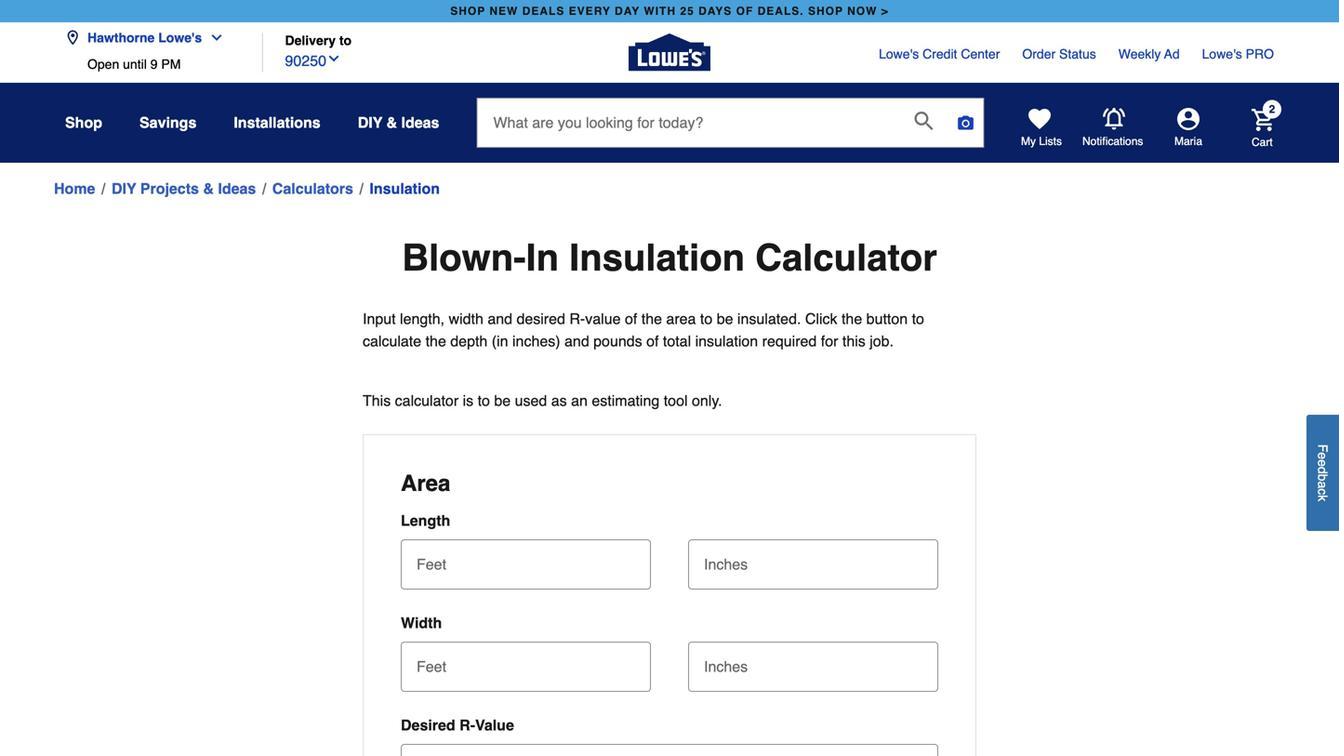 Task type: describe. For each thing, give the bounding box(es) containing it.
0 horizontal spatial the
[[426, 333, 446, 350]]

desired r-value
[[401, 717, 514, 734]]

lowe's for lowe's credit center
[[879, 47, 919, 61]]

new
[[490, 5, 519, 18]]

savings
[[140, 114, 197, 131]]

a
[[1316, 481, 1331, 489]]

weekly
[[1119, 47, 1162, 61]]

ideas inside button
[[402, 114, 440, 131]]

my
[[1022, 135, 1036, 148]]

order status link
[[1023, 45, 1097, 63]]

area
[[401, 471, 451, 496]]

pounds
[[594, 333, 643, 350]]

1 vertical spatial insulation
[[570, 236, 745, 279]]

2 shop from the left
[[809, 5, 844, 18]]

hawthorne lowe's button
[[65, 19, 232, 57]]

lowe's pro
[[1203, 47, 1275, 61]]

calculator
[[395, 392, 459, 409]]

order
[[1023, 47, 1056, 61]]

this calculator is to be used as an estimating tool only.
[[363, 392, 723, 409]]

of
[[737, 5, 754, 18]]

area
[[667, 310, 696, 328]]

0 horizontal spatial insulation
[[370, 180, 440, 197]]

width inches text field
[[696, 642, 931, 683]]

maria
[[1175, 135, 1203, 148]]

estimating
[[592, 392, 660, 409]]

length,
[[400, 310, 445, 328]]

is
[[463, 392, 474, 409]]

2 e from the top
[[1316, 460, 1331, 467]]

center
[[961, 47, 1001, 61]]

diy for diy projects & ideas
[[112, 180, 136, 197]]

& inside button
[[387, 114, 397, 131]]

open until 9 pm
[[87, 57, 181, 72]]

value
[[475, 717, 514, 734]]

desired
[[517, 310, 566, 328]]

b
[[1316, 474, 1331, 481]]

delivery
[[285, 33, 336, 48]]

to right is
[[478, 392, 490, 409]]

weekly ad
[[1119, 47, 1180, 61]]

blown-in insulation calculator
[[402, 236, 938, 279]]

to right area
[[701, 310, 713, 328]]

length feet text field
[[408, 540, 644, 581]]

0 vertical spatial of
[[625, 310, 638, 328]]

day
[[615, 5, 640, 18]]

only.
[[692, 392, 723, 409]]

calculators
[[272, 180, 353, 197]]

lowe's credit center
[[879, 47, 1001, 61]]

shop new deals every day with 25 days of deals. shop now > link
[[447, 0, 893, 22]]

90250
[[285, 52, 327, 69]]

desired
[[401, 717, 456, 734]]

days
[[699, 5, 733, 18]]

lowe's pro link
[[1203, 45, 1275, 63]]

for
[[821, 333, 839, 350]]

tool
[[664, 392, 688, 409]]

9
[[150, 57, 158, 72]]

with
[[644, 5, 676, 18]]

weekly ad link
[[1119, 45, 1180, 63]]

shop
[[65, 114, 102, 131]]

total
[[663, 333, 691, 350]]

calculators link
[[272, 178, 353, 200]]

depth
[[451, 333, 488, 350]]

diy & ideas button
[[358, 106, 440, 140]]

ad
[[1165, 47, 1180, 61]]

width
[[401, 615, 442, 632]]

an
[[571, 392, 588, 409]]

90250 button
[[285, 48, 341, 72]]

home link
[[54, 178, 95, 200]]

f e e d b a c k button
[[1307, 415, 1340, 531]]

open
[[87, 57, 119, 72]]

notifications
[[1083, 135, 1144, 148]]

1 e from the top
[[1316, 452, 1331, 460]]

my lists
[[1022, 135, 1063, 148]]

insulation
[[696, 333, 758, 350]]

hawthorne
[[87, 30, 155, 45]]

0 horizontal spatial and
[[488, 310, 513, 328]]

2 horizontal spatial the
[[842, 310, 863, 328]]

button
[[867, 310, 908, 328]]

f
[[1316, 444, 1331, 452]]

this
[[363, 392, 391, 409]]

25
[[680, 5, 695, 18]]

>
[[882, 5, 889, 18]]

as
[[552, 392, 567, 409]]

calculate
[[363, 333, 422, 350]]

savings button
[[140, 106, 197, 140]]

camera image
[[957, 114, 975, 132]]

chevron down image inside 90250 button
[[327, 51, 341, 66]]



Task type: vqa. For each thing, say whether or not it's contained in the screenshot.
D
yes



Task type: locate. For each thing, give the bounding box(es) containing it.
the up this
[[842, 310, 863, 328]]

and
[[488, 310, 513, 328], [565, 333, 590, 350]]

1 horizontal spatial &
[[387, 114, 397, 131]]

0 horizontal spatial chevron down image
[[202, 30, 224, 45]]

f e e d b a c k
[[1316, 444, 1331, 502]]

shop button
[[65, 106, 102, 140]]

1 horizontal spatial r-
[[570, 310, 585, 328]]

chevron down image
[[202, 30, 224, 45], [327, 51, 341, 66]]

1 vertical spatial chevron down image
[[327, 51, 341, 66]]

this
[[843, 333, 866, 350]]

and down value on the left top of page
[[565, 333, 590, 350]]

value
[[585, 310, 621, 328]]

0 vertical spatial chevron down image
[[202, 30, 224, 45]]

lowe's left pro
[[1203, 47, 1243, 61]]

2 horizontal spatial lowe's
[[1203, 47, 1243, 61]]

lowe's for lowe's pro
[[1203, 47, 1243, 61]]

d
[[1316, 467, 1331, 474]]

installations
[[234, 114, 321, 131]]

diy for diy & ideas
[[358, 114, 383, 131]]

shop new deals every day with 25 days of deals. shop now >
[[451, 5, 889, 18]]

0 horizontal spatial be
[[494, 392, 511, 409]]

credit
[[923, 47, 958, 61]]

to right delivery
[[339, 33, 352, 48]]

e up the d
[[1316, 452, 1331, 460]]

shop left new
[[451, 5, 486, 18]]

2
[[1270, 103, 1276, 116]]

1 horizontal spatial shop
[[809, 5, 844, 18]]

1 horizontal spatial and
[[565, 333, 590, 350]]

lowe's
[[158, 30, 202, 45], [879, 47, 919, 61], [1203, 47, 1243, 61]]

1 vertical spatial r-
[[460, 717, 475, 734]]

width feet text field
[[408, 642, 644, 683]]

chevron down image inside hawthorne lowe's button
[[202, 30, 224, 45]]

e up b
[[1316, 460, 1331, 467]]

k
[[1316, 495, 1331, 502]]

diy up the insulation link
[[358, 114, 383, 131]]

ideas right projects
[[218, 180, 256, 197]]

deals.
[[758, 5, 804, 18]]

r-
[[570, 310, 585, 328], [460, 717, 475, 734]]

inches)
[[513, 333, 561, 350]]

1 horizontal spatial chevron down image
[[327, 51, 341, 66]]

1 vertical spatial ideas
[[218, 180, 256, 197]]

lowe's home improvement logo image
[[629, 12, 711, 94]]

lowe's up pm
[[158, 30, 202, 45]]

lowe's home improvement notification center image
[[1103, 108, 1126, 130]]

and up (in
[[488, 310, 513, 328]]

ideas
[[402, 114, 440, 131], [218, 180, 256, 197]]

0 vertical spatial and
[[488, 310, 513, 328]]

the left area
[[642, 310, 662, 328]]

0 horizontal spatial shop
[[451, 5, 486, 18]]

1 vertical spatial diy
[[112, 180, 136, 197]]

calculator
[[756, 236, 938, 279]]

lowe's home improvement cart image
[[1252, 109, 1275, 131]]

1 horizontal spatial of
[[647, 333, 659, 350]]

1 horizontal spatial diy
[[358, 114, 383, 131]]

& up the insulation link
[[387, 114, 397, 131]]

installations button
[[234, 106, 321, 140]]

Search Query text field
[[478, 99, 900, 147]]

the down the length,
[[426, 333, 446, 350]]

ideas up the insulation link
[[402, 114, 440, 131]]

1 vertical spatial &
[[203, 180, 214, 197]]

blown-
[[402, 236, 526, 279]]

0 vertical spatial r-
[[570, 310, 585, 328]]

0 horizontal spatial lowe's
[[158, 30, 202, 45]]

0 horizontal spatial ideas
[[218, 180, 256, 197]]

shop left now
[[809, 5, 844, 18]]

1 horizontal spatial insulation
[[570, 236, 745, 279]]

0 horizontal spatial diy
[[112, 180, 136, 197]]

my lists link
[[1022, 108, 1063, 149]]

lowe's home improvement lists image
[[1029, 108, 1051, 130]]

& right projects
[[203, 180, 214, 197]]

search image
[[915, 112, 934, 130]]

1 shop from the left
[[451, 5, 486, 18]]

maria button
[[1144, 108, 1234, 149]]

width
[[449, 310, 484, 328]]

projects
[[140, 180, 199, 197]]

insulated.
[[738, 310, 801, 328]]

click
[[806, 310, 838, 328]]

1 horizontal spatial lowe's
[[879, 47, 919, 61]]

length
[[401, 512, 451, 529]]

home
[[54, 180, 95, 197]]

r- inside input length, width and desired r-value of the area to be insulated. click the button to calculate the depth (in inches) and pounds of total insulation required for this job.
[[570, 310, 585, 328]]

in
[[526, 236, 559, 279]]

be up the insulation
[[717, 310, 734, 328]]

1 horizontal spatial be
[[717, 310, 734, 328]]

lowe's left the credit
[[879, 47, 919, 61]]

0 horizontal spatial of
[[625, 310, 638, 328]]

of
[[625, 310, 638, 328], [647, 333, 659, 350]]

&
[[387, 114, 397, 131], [203, 180, 214, 197]]

pro
[[1246, 47, 1275, 61]]

diy inside button
[[358, 114, 383, 131]]

to
[[339, 33, 352, 48], [701, 310, 713, 328], [912, 310, 925, 328], [478, 392, 490, 409]]

0 vertical spatial diy
[[358, 114, 383, 131]]

insulation up area
[[570, 236, 745, 279]]

pm
[[161, 57, 181, 72]]

job.
[[870, 333, 894, 350]]

diy left projects
[[112, 180, 136, 197]]

c
[[1316, 489, 1331, 495]]

insulation link
[[370, 178, 440, 200]]

be left used
[[494, 392, 511, 409]]

now
[[848, 5, 878, 18]]

the
[[642, 310, 662, 328], [842, 310, 863, 328], [426, 333, 446, 350]]

length inches text field
[[696, 540, 931, 581]]

shop
[[451, 5, 486, 18], [809, 5, 844, 18]]

None search field
[[477, 98, 985, 165]]

diy
[[358, 114, 383, 131], [112, 180, 136, 197]]

used
[[515, 392, 547, 409]]

hawthorne lowe's
[[87, 30, 202, 45]]

lowe's inside button
[[158, 30, 202, 45]]

desired r value text field
[[408, 744, 931, 756]]

0 horizontal spatial r-
[[460, 717, 475, 734]]

input
[[363, 310, 396, 328]]

diy projects & ideas
[[112, 180, 256, 197]]

0 horizontal spatial &
[[203, 180, 214, 197]]

(in
[[492, 333, 509, 350]]

lowe's credit center link
[[879, 45, 1001, 63]]

0 vertical spatial insulation
[[370, 180, 440, 197]]

1 horizontal spatial the
[[642, 310, 662, 328]]

1 horizontal spatial ideas
[[402, 114, 440, 131]]

0 vertical spatial ideas
[[402, 114, 440, 131]]

of up pounds
[[625, 310, 638, 328]]

1 vertical spatial and
[[565, 333, 590, 350]]

e
[[1316, 452, 1331, 460], [1316, 460, 1331, 467]]

input length, width and desired r-value of the area to be insulated. click the button to calculate the depth (in inches) and pounds of total insulation required for this job.
[[363, 310, 929, 350]]

order status
[[1023, 47, 1097, 61]]

0 vertical spatial &
[[387, 114, 397, 131]]

1 vertical spatial of
[[647, 333, 659, 350]]

delivery to
[[285, 33, 352, 48]]

be inside input length, width and desired r-value of the area to be insulated. click the button to calculate the depth (in inches) and pounds of total insulation required for this job.
[[717, 310, 734, 328]]

1 vertical spatial be
[[494, 392, 511, 409]]

0 vertical spatial be
[[717, 310, 734, 328]]

diy & ideas
[[358, 114, 440, 131]]

to right button
[[912, 310, 925, 328]]

of left total
[[647, 333, 659, 350]]

insulation
[[370, 180, 440, 197], [570, 236, 745, 279]]

location image
[[65, 30, 80, 45]]

status
[[1060, 47, 1097, 61]]

insulation down diy & ideas button
[[370, 180, 440, 197]]

deals
[[523, 5, 565, 18]]

until
[[123, 57, 147, 72]]



